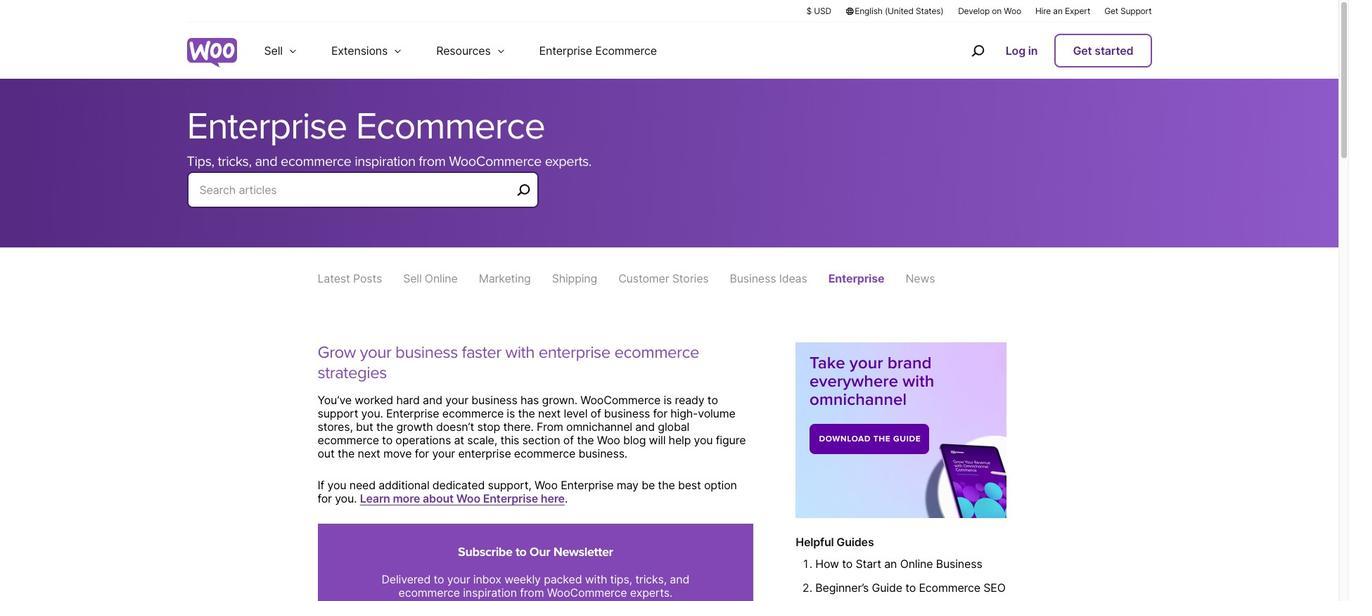 Task type: locate. For each thing, give the bounding box(es) containing it.
woocommerce inside enterprise ecommerce tips, tricks, and ecommerce inspiration from woocommerce experts.
[[449, 153, 542, 170]]

1 vertical spatial inspiration
[[463, 586, 517, 600]]

tips,
[[611, 573, 633, 587]]

worked
[[355, 393, 393, 407]]

1 horizontal spatial of
[[591, 407, 601, 421]]

0 vertical spatial enterprise
[[539, 343, 611, 363]]

ecommerce
[[281, 153, 351, 170], [615, 343, 699, 363], [442, 407, 504, 421], [318, 433, 379, 448], [514, 447, 576, 461], [399, 586, 460, 600]]

service navigation menu element
[[941, 28, 1152, 74]]

to right how
[[843, 557, 853, 571]]

to
[[708, 393, 718, 407], [382, 433, 393, 448], [516, 544, 527, 560], [843, 557, 853, 571], [434, 573, 444, 587], [906, 581, 916, 595]]

1 vertical spatial of
[[564, 433, 574, 448]]

an right hire
[[1054, 6, 1063, 16]]

1 horizontal spatial online
[[901, 557, 933, 571]]

and right "tips,"
[[255, 153, 277, 170]]

0 horizontal spatial sell
[[264, 44, 283, 58]]

enterprise inside grow your business faster with enterprise ecommerce strategies
[[539, 343, 611, 363]]

the left from
[[518, 407, 535, 421]]

to right the ready
[[708, 393, 718, 407]]

states)
[[916, 6, 944, 16]]

1 vertical spatial get
[[1073, 44, 1093, 58]]

$ usd
[[807, 6, 832, 16]]

your inside grow your business faster with enterprise ecommerce strategies
[[360, 343, 392, 363]]

enterprise
[[539, 44, 593, 58], [187, 103, 347, 149], [829, 272, 885, 286], [386, 407, 439, 421], [561, 478, 614, 493], [483, 492, 538, 506]]

omnichannel
[[567, 420, 633, 434]]

get inside service navigation menu 'element'
[[1073, 44, 1093, 58]]

your left inbox
[[447, 573, 470, 587]]

business up the beginner's guide to ecommerce seo link
[[936, 557, 983, 571]]

2 vertical spatial ecommerce
[[919, 581, 981, 595]]

1 horizontal spatial enterprise
[[539, 343, 611, 363]]

an
[[1054, 6, 1063, 16], [885, 557, 897, 571]]

1 horizontal spatial from
[[520, 586, 544, 600]]

blog
[[623, 433, 646, 448]]

ecommerce inside delivered to your inbox weekly packed with tips, tricks, and ecommerce inspiration from woocommerce experts.
[[399, 586, 460, 600]]

business up stop
[[472, 393, 518, 407]]

hire an expert
[[1036, 6, 1091, 16]]

you right help
[[694, 433, 713, 448]]

doesn't
[[436, 420, 474, 434]]

tricks, right "tips,"
[[218, 153, 252, 170]]

enterprise up grown.
[[539, 343, 611, 363]]

1 horizontal spatial experts.
[[630, 586, 673, 600]]

option
[[704, 478, 737, 493]]

1 horizontal spatial next
[[538, 407, 561, 421]]

1 horizontal spatial inspiration
[[463, 586, 517, 600]]

woocommerce inside you've worked hard and your business has grown. woocommerce is ready to support you. enterprise ecommerce is the next level of business for high-volume stores, but the growth doesn't stop there. from omnichannel and global ecommerce to operations at scale, this section of the woo blog will help you figure out the next move for your enterprise ecommerce business.
[[581, 393, 661, 407]]

strategies
[[318, 363, 387, 384]]

an right start at bottom
[[885, 557, 897, 571]]

business up blog
[[604, 407, 650, 421]]

0 horizontal spatial ecommerce
[[356, 103, 545, 149]]

with right faster
[[506, 343, 535, 363]]

2 horizontal spatial for
[[653, 407, 668, 421]]

1 vertical spatial woocommerce
[[581, 393, 661, 407]]

you.
[[361, 407, 383, 421], [335, 492, 357, 506]]

to left our
[[516, 544, 527, 560]]

you've
[[318, 393, 352, 407]]

from
[[419, 153, 446, 170], [520, 586, 544, 600]]

the inside if you need additional dedicated support, woo enterprise may be the best option for you.
[[658, 478, 675, 493]]

0 vertical spatial tricks,
[[218, 153, 252, 170]]

delivered
[[382, 573, 431, 587]]

0 vertical spatial you
[[694, 433, 713, 448]]

stories
[[673, 272, 709, 286]]

1 horizontal spatial for
[[415, 447, 429, 461]]

search image
[[967, 39, 989, 62]]

0 vertical spatial next
[[538, 407, 561, 421]]

ecommerce inside enterprise ecommerce tips, tricks, and ecommerce inspiration from woocommerce experts.
[[281, 153, 351, 170]]

experts. inside delivered to your inbox weekly packed with tips, tricks, and ecommerce inspiration from woocommerce experts.
[[630, 586, 673, 600]]

0 vertical spatial an
[[1054, 6, 1063, 16]]

1 vertical spatial online
[[901, 557, 933, 571]]

and inside delivered to your inbox weekly packed with tips, tricks, and ecommerce inspiration from woocommerce experts.
[[670, 573, 690, 587]]

for left high-
[[653, 407, 668, 421]]

1 horizontal spatial you.
[[361, 407, 383, 421]]

sell
[[264, 44, 283, 58], [403, 272, 422, 286]]

the right but on the left of page
[[376, 420, 394, 434]]

0 vertical spatial sell
[[264, 44, 283, 58]]

resources
[[436, 44, 491, 58]]

beginner's guide to ecommerce seo
[[816, 581, 1006, 595]]

you inside you've worked hard and your business has grown. woocommerce is ready to support you. enterprise ecommerce is the next level of business for high-volume stores, but the growth doesn't stop there. from omnichannel and global ecommerce to operations at scale, this section of the woo blog will help you figure out the next move for your enterprise ecommerce business.
[[694, 433, 713, 448]]

0 horizontal spatial enterprise
[[458, 447, 511, 461]]

0 horizontal spatial next
[[358, 447, 381, 461]]

$ usd button
[[807, 5, 832, 17]]

business up the hard
[[396, 343, 458, 363]]

get
[[1105, 6, 1119, 16], [1073, 44, 1093, 58]]

get left support
[[1105, 6, 1119, 16]]

0 vertical spatial get
[[1105, 6, 1119, 16]]

your down the doesn't
[[432, 447, 455, 461]]

1 horizontal spatial sell
[[403, 272, 422, 286]]

grown.
[[542, 393, 578, 407]]

get for get support
[[1105, 6, 1119, 16]]

1 vertical spatial tricks,
[[636, 573, 667, 587]]

subscribe to our newsletter
[[458, 544, 613, 560]]

sell inside button
[[264, 44, 283, 58]]

1 vertical spatial with
[[585, 573, 608, 587]]

ecommerce down from
[[514, 447, 576, 461]]

your right grow
[[360, 343, 392, 363]]

get left started
[[1073, 44, 1093, 58]]

inspiration up search articles search field
[[355, 153, 416, 170]]

from inside delivered to your inbox weekly packed with tips, tricks, and ecommerce inspiration from woocommerce experts.
[[520, 586, 544, 600]]

tricks, inside delivered to your inbox weekly packed with tips, tricks, and ecommerce inspiration from woocommerce experts.
[[636, 573, 667, 587]]

of right from
[[564, 433, 574, 448]]

and right tips,
[[670, 573, 690, 587]]

with
[[506, 343, 535, 363], [585, 573, 608, 587]]

the down level
[[577, 433, 594, 448]]

0 vertical spatial business
[[730, 272, 776, 286]]

customer stories
[[619, 272, 709, 286]]

inspiration down the subscribe
[[463, 586, 517, 600]]

started
[[1095, 44, 1134, 58]]

how to start an online business
[[816, 557, 983, 571]]

online up the beginner's guide to ecommerce seo link
[[901, 557, 933, 571]]

0 vertical spatial from
[[419, 153, 446, 170]]

level
[[564, 407, 588, 421]]

1 horizontal spatial get
[[1105, 6, 1119, 16]]

is
[[664, 393, 672, 407], [507, 407, 515, 421]]

1 horizontal spatial business
[[936, 557, 983, 571]]

and left global on the bottom
[[636, 420, 655, 434]]

1 vertical spatial enterprise ecommerce link
[[187, 103, 545, 149]]

1 horizontal spatial with
[[585, 573, 608, 587]]

has
[[521, 393, 539, 407]]

business
[[396, 343, 458, 363], [472, 393, 518, 407], [604, 407, 650, 421]]

the
[[518, 407, 535, 421], [376, 420, 394, 434], [577, 433, 594, 448], [338, 447, 355, 461], [658, 478, 675, 493]]

woo
[[1004, 6, 1022, 16], [597, 433, 620, 448], [535, 478, 558, 493], [457, 492, 481, 506]]

to right delivered
[[434, 573, 444, 587]]

0 horizontal spatial tricks,
[[218, 153, 252, 170]]

marketing link
[[479, 272, 531, 286]]

next down but on the left of page
[[358, 447, 381, 461]]

ecommerce up search articles search field
[[281, 153, 351, 170]]

at
[[454, 433, 464, 448]]

1 vertical spatial you.
[[335, 492, 357, 506]]

1 horizontal spatial you
[[694, 433, 713, 448]]

faster
[[462, 343, 502, 363]]

figure
[[716, 433, 746, 448]]

ecommerce up the ready
[[615, 343, 699, 363]]

0 horizontal spatial with
[[506, 343, 535, 363]]

2 vertical spatial woocommerce
[[547, 586, 627, 600]]

marketing
[[479, 272, 531, 286]]

business left ideas on the right of page
[[730, 272, 776, 286]]

delivered to your inbox weekly packed with tips, tricks, and ecommerce inspiration from woocommerce experts.
[[382, 573, 690, 600]]

1 vertical spatial from
[[520, 586, 544, 600]]

to right guide
[[906, 581, 916, 595]]

hire an expert link
[[1036, 5, 1091, 17]]

sell online link
[[403, 272, 458, 286]]

enterprise inside you've worked hard and your business has grown. woocommerce is ready to support you. enterprise ecommerce is the next level of business for high-volume stores, but the growth doesn't stop there. from omnichannel and global ecommerce to operations at scale, this section of the woo blog will help you figure out the next move for your enterprise ecommerce business.
[[386, 407, 439, 421]]

1 vertical spatial for
[[415, 447, 429, 461]]

1 vertical spatial experts.
[[630, 586, 673, 600]]

with left tips,
[[585, 573, 608, 587]]

enterprise down stop
[[458, 447, 511, 461]]

from
[[537, 420, 563, 434]]

ecommerce down support at the bottom left of page
[[318, 433, 379, 448]]

0 horizontal spatial business
[[396, 343, 458, 363]]

0 vertical spatial woocommerce
[[449, 153, 542, 170]]

0 horizontal spatial inspiration
[[355, 153, 416, 170]]

0 horizontal spatial from
[[419, 153, 446, 170]]

0 vertical spatial ecommerce
[[596, 44, 657, 58]]

tricks, right tips,
[[636, 573, 667, 587]]

$
[[807, 6, 812, 16]]

beginner's
[[816, 581, 869, 595]]

how to start an online business link
[[816, 557, 983, 571]]

hire
[[1036, 6, 1052, 16]]

1 horizontal spatial ecommerce
[[596, 44, 657, 58]]

0 horizontal spatial get
[[1073, 44, 1093, 58]]

the right be at bottom left
[[658, 478, 675, 493]]

you. right the if
[[335, 492, 357, 506]]

online left marketing
[[425, 272, 458, 286]]

Search articles search field
[[200, 180, 512, 200]]

0 horizontal spatial an
[[885, 557, 897, 571]]

tips,
[[187, 153, 214, 170]]

1 vertical spatial sell
[[403, 272, 422, 286]]

you right the if
[[328, 478, 347, 493]]

you. right support at the bottom left of page
[[361, 407, 383, 421]]

2 vertical spatial for
[[318, 492, 332, 506]]

if
[[318, 478, 325, 493]]

for right move
[[415, 447, 429, 461]]

0 vertical spatial online
[[425, 272, 458, 286]]

None search field
[[187, 172, 539, 225]]

0 vertical spatial inspiration
[[355, 153, 416, 170]]

customer
[[619, 272, 670, 286]]

woo left blog
[[597, 433, 620, 448]]

next left level
[[538, 407, 561, 421]]

0 vertical spatial with
[[506, 343, 535, 363]]

help
[[669, 433, 691, 448]]

0 horizontal spatial experts.
[[545, 153, 592, 170]]

1 vertical spatial enterprise
[[458, 447, 511, 461]]

for left need
[[318, 492, 332, 506]]

0 horizontal spatial you
[[328, 478, 347, 493]]

get started link
[[1055, 34, 1152, 68]]

log
[[1006, 44, 1026, 58]]

to right but on the left of page
[[382, 433, 393, 448]]

here
[[541, 492, 565, 506]]

business.
[[579, 447, 628, 461]]

0 horizontal spatial you.
[[335, 492, 357, 506]]

ecommerce for enterprise ecommerce
[[596, 44, 657, 58]]

2 horizontal spatial ecommerce
[[919, 581, 981, 595]]

1 vertical spatial ecommerce
[[356, 103, 545, 149]]

0 vertical spatial you.
[[361, 407, 383, 421]]

ecommerce left inbox
[[399, 586, 460, 600]]

woocommerce
[[449, 153, 542, 170], [581, 393, 661, 407], [547, 586, 627, 600]]

business inside grow your business faster with enterprise ecommerce strategies
[[396, 343, 458, 363]]

1 horizontal spatial tricks,
[[636, 573, 667, 587]]

sell online
[[403, 272, 458, 286]]

next
[[538, 407, 561, 421], [358, 447, 381, 461]]

learn more about woo enterprise here link
[[360, 492, 565, 506]]

is left has
[[507, 407, 515, 421]]

0 vertical spatial experts.
[[545, 153, 592, 170]]

1 vertical spatial you
[[328, 478, 347, 493]]

1 vertical spatial business
[[936, 557, 983, 571]]

of right level
[[591, 407, 601, 421]]

ecommerce inside enterprise ecommerce tips, tricks, and ecommerce inspiration from woocommerce experts.
[[356, 103, 545, 149]]

global
[[658, 420, 690, 434]]

experts.
[[545, 153, 592, 170], [630, 586, 673, 600]]

develop on woo
[[959, 6, 1022, 16]]

woo left .
[[535, 478, 558, 493]]

1 vertical spatial an
[[885, 557, 897, 571]]

0 horizontal spatial online
[[425, 272, 458, 286]]

0 horizontal spatial of
[[564, 433, 574, 448]]

subscribe
[[458, 544, 513, 560]]

move
[[384, 447, 412, 461]]

0 horizontal spatial for
[[318, 492, 332, 506]]

is left the ready
[[664, 393, 672, 407]]

woo right about
[[457, 492, 481, 506]]

english (united states)
[[855, 6, 944, 16]]



Task type: vqa. For each thing, say whether or not it's contained in the screenshot.
use
no



Task type: describe. For each thing, give the bounding box(es) containing it.
woocommerce inside delivered to your inbox weekly packed with tips, tricks, and ecommerce inspiration from woocommerce experts.
[[547, 586, 627, 600]]

1 horizontal spatial an
[[1054, 6, 1063, 16]]

log in link
[[1001, 35, 1044, 66]]

ecommerce inside grow your business faster with enterprise ecommerce strategies
[[615, 343, 699, 363]]

learn
[[360, 492, 390, 506]]

ecommerce for enterprise ecommerce tips, tricks, and ecommerce inspiration from woocommerce experts.
[[356, 103, 545, 149]]

woo inside you've worked hard and your business has grown. woocommerce is ready to support you. enterprise ecommerce is the next level of business for high-volume stores, but the growth doesn't stop there. from omnichannel and global ecommerce to operations at scale, this section of the woo blog will help you figure out the next move for your enterprise ecommerce business.
[[597, 433, 620, 448]]

get support link
[[1105, 5, 1152, 17]]

enterprise link
[[829, 272, 885, 286]]

your up the doesn't
[[446, 393, 469, 407]]

newsletter
[[554, 544, 613, 560]]

on
[[992, 6, 1002, 16]]

there.
[[504, 420, 534, 434]]

helpful
[[796, 536, 834, 550]]

about
[[423, 492, 454, 506]]

inbox
[[473, 573, 502, 587]]

woo inside if you need additional dedicated support, woo enterprise may be the best option for you.
[[535, 478, 558, 493]]

(united
[[885, 6, 914, 16]]

in
[[1029, 44, 1038, 58]]

.
[[565, 492, 568, 506]]

1 horizontal spatial is
[[664, 393, 672, 407]]

inspiration inside delivered to your inbox weekly packed with tips, tricks, and ecommerce inspiration from woocommerce experts.
[[463, 586, 517, 600]]

be
[[642, 478, 655, 493]]

the right out at the left bottom of page
[[338, 447, 355, 461]]

and inside enterprise ecommerce tips, tricks, and ecommerce inspiration from woocommerce experts.
[[255, 153, 277, 170]]

grow your business faster with enterprise ecommerce strategies
[[318, 343, 699, 384]]

enterprise inside if you need additional dedicated support, woo enterprise may be the best option for you.
[[561, 478, 614, 493]]

get support
[[1105, 6, 1152, 16]]

you. inside if you need additional dedicated support, woo enterprise may be the best option for you.
[[335, 492, 357, 506]]

helpful guides
[[796, 536, 874, 550]]

you inside if you need additional dedicated support, woo enterprise may be the best option for you.
[[328, 478, 347, 493]]

enterprise inside enterprise ecommerce tips, tricks, and ecommerce inspiration from woocommerce experts.
[[187, 103, 347, 149]]

news link
[[906, 272, 936, 286]]

extensions button
[[315, 23, 420, 79]]

guides
[[837, 536, 874, 550]]

woocommerce for ecommerce
[[449, 153, 542, 170]]

dedicated
[[433, 478, 485, 493]]

stores,
[[318, 420, 353, 434]]

log in
[[1006, 44, 1038, 58]]

woocommerce for worked
[[581, 393, 661, 407]]

packed
[[544, 573, 582, 587]]

get for get started
[[1073, 44, 1093, 58]]

support
[[318, 407, 358, 421]]

customer stories link
[[619, 272, 709, 286]]

to inside delivered to your inbox weekly packed with tips, tricks, and ecommerce inspiration from woocommerce experts.
[[434, 573, 444, 587]]

this
[[501, 433, 520, 448]]

english (united states) button
[[846, 5, 945, 17]]

stop
[[477, 420, 500, 434]]

0 vertical spatial enterprise ecommerce link
[[523, 23, 674, 79]]

extensions
[[331, 44, 388, 58]]

volume
[[698, 407, 736, 421]]

our
[[530, 544, 551, 560]]

high-
[[671, 407, 698, 421]]

learn more about woo enterprise here .
[[360, 492, 568, 506]]

beginner's guide to ecommerce seo link
[[816, 581, 1006, 595]]

best
[[678, 478, 701, 493]]

if you need additional dedicated support, woo enterprise may be the best option for you.
[[318, 478, 737, 506]]

0 vertical spatial for
[[653, 407, 668, 421]]

enterprise ecommerce
[[539, 44, 657, 58]]

woo right on
[[1004, 6, 1022, 16]]

growth
[[397, 420, 433, 434]]

start
[[856, 557, 882, 571]]

sell for sell
[[264, 44, 283, 58]]

develop on woo link
[[959, 5, 1022, 17]]

news
[[906, 272, 936, 286]]

will
[[649, 433, 666, 448]]

operations
[[396, 433, 451, 448]]

guide
[[872, 581, 903, 595]]

1 horizontal spatial business
[[472, 393, 518, 407]]

experts. inside enterprise ecommerce tips, tricks, and ecommerce inspiration from woocommerce experts.
[[545, 153, 592, 170]]

with inside grow your business faster with enterprise ecommerce strategies
[[506, 343, 535, 363]]

scale,
[[467, 433, 498, 448]]

shipping link
[[552, 272, 598, 286]]

but
[[356, 420, 373, 434]]

sell button
[[247, 23, 315, 79]]

from inside enterprise ecommerce tips, tricks, and ecommerce inspiration from woocommerce experts.
[[419, 153, 446, 170]]

you. inside you've worked hard and your business has grown. woocommerce is ready to support you. enterprise ecommerce is the next level of business for high-volume stores, but the growth doesn't stop there. from omnichannel and global ecommerce to operations at scale, this section of the woo blog will help you figure out the next move for your enterprise ecommerce business.
[[361, 407, 383, 421]]

sell for sell online
[[403, 272, 422, 286]]

support,
[[488, 478, 532, 493]]

for inside if you need additional dedicated support, woo enterprise may be the best option for you.
[[318, 492, 332, 506]]

seo
[[984, 581, 1006, 595]]

out
[[318, 447, 335, 461]]

latest posts link
[[318, 272, 382, 286]]

and right the hard
[[423, 393, 443, 407]]

0 vertical spatial of
[[591, 407, 601, 421]]

develop
[[959, 6, 990, 16]]

tricks, inside enterprise ecommerce tips, tricks, and ecommerce inspiration from woocommerce experts.
[[218, 153, 252, 170]]

grow
[[318, 343, 356, 363]]

business ideas link
[[730, 272, 808, 286]]

1 vertical spatial next
[[358, 447, 381, 461]]

0 horizontal spatial business
[[730, 272, 776, 286]]

2 horizontal spatial business
[[604, 407, 650, 421]]

how
[[816, 557, 840, 571]]

you've worked hard and your business has grown. woocommerce is ready to support you. enterprise ecommerce is the next level of business for high-volume stores, but the growth doesn't stop there. from omnichannel and global ecommerce to operations at scale, this section of the woo blog will help you figure out the next move for your enterprise ecommerce business.
[[318, 393, 746, 461]]

more
[[393, 492, 420, 506]]

weekly
[[505, 573, 541, 587]]

enterprise ecommerce tips, tricks, and ecommerce inspiration from woocommerce experts.
[[187, 103, 592, 170]]

0 horizontal spatial is
[[507, 407, 515, 421]]

ecommerce up scale,
[[442, 407, 504, 421]]

section
[[523, 433, 561, 448]]

with inside delivered to your inbox weekly packed with tips, tricks, and ecommerce inspiration from woocommerce experts.
[[585, 573, 608, 587]]

may
[[617, 478, 639, 493]]

your inside delivered to your inbox weekly packed with tips, tricks, and ecommerce inspiration from woocommerce experts.
[[447, 573, 470, 587]]

enterprise inside you've worked hard and your business has grown. woocommerce is ready to support you. enterprise ecommerce is the next level of business for high-volume stores, but the growth doesn't stop there. from omnichannel and global ecommerce to operations at scale, this section of the woo blog will help you figure out the next move for your enterprise ecommerce business.
[[458, 447, 511, 461]]

english
[[855, 6, 883, 16]]

business ideas
[[730, 272, 808, 286]]

shipping
[[552, 272, 598, 286]]

inspiration inside enterprise ecommerce tips, tricks, and ecommerce inspiration from woocommerce experts.
[[355, 153, 416, 170]]



